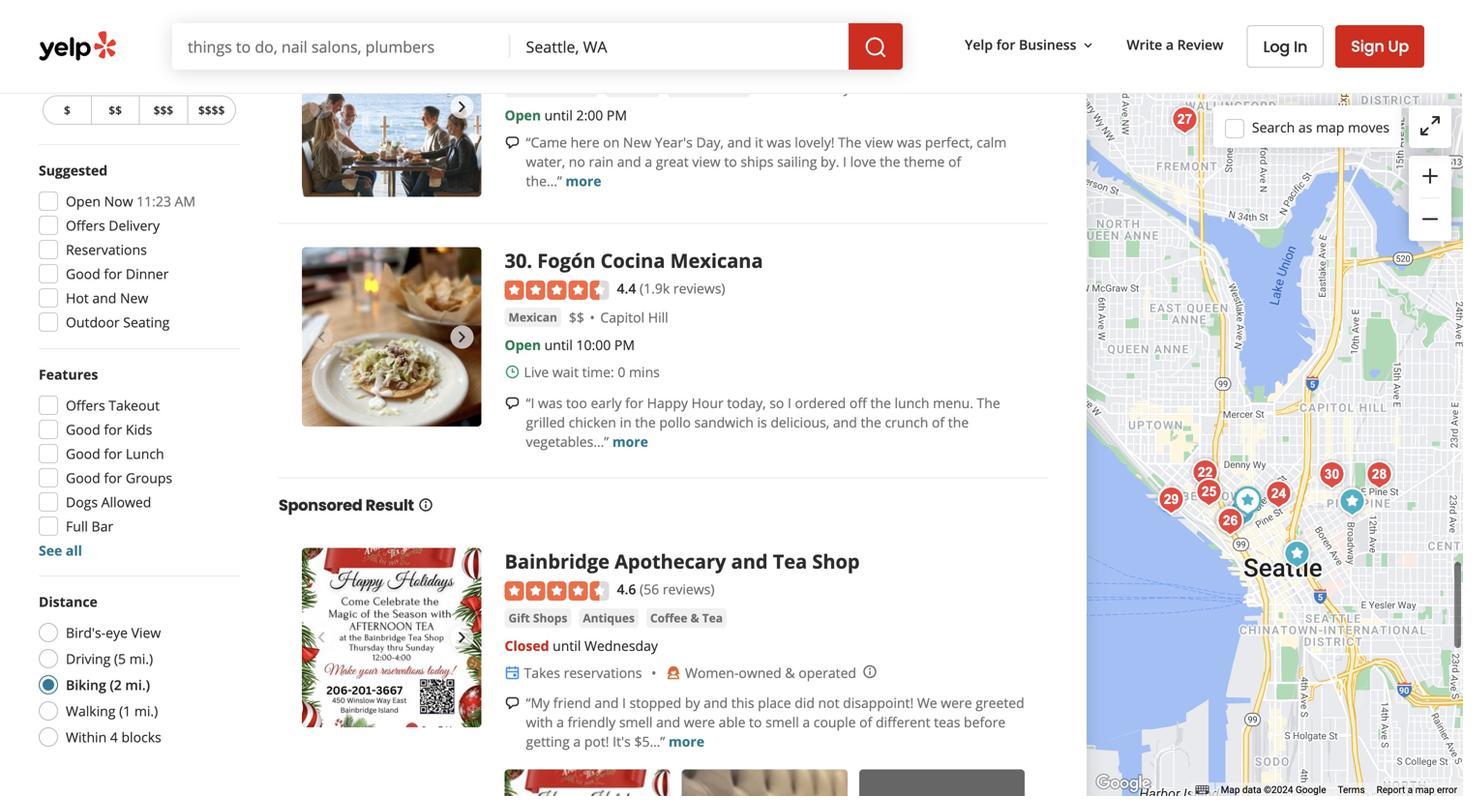 Task type: describe. For each thing, give the bounding box(es) containing it.
search as map moves
[[1252, 118, 1390, 136]]

for for kids
[[104, 420, 122, 439]]

here
[[571, 133, 600, 151]]

patagōn image
[[1223, 494, 1261, 532]]

early
[[591, 394, 622, 412]]

previous image for closed
[[310, 626, 333, 650]]

new inside "came here on new year's day, and it was lovely! the view was perfect, calm water, no rain and a great view to ships sailing by. i love the theme of the…"
[[623, 133, 651, 151]]

good for good for lunch
[[66, 445, 100, 463]]

none field the address, neighborhood, city, state or zip
[[510, 23, 849, 70]]

a right with
[[557, 713, 564, 731]]

16 clock v2 image
[[505, 365, 520, 380]]

i inside "came here on new year's day, and it was lovely! the view was perfect, calm water, no rain and a great view to ships sailing by. i love the theme of the…"
[[843, 152, 847, 171]]

for for groups
[[104, 469, 122, 487]]

a inside "came here on new year's day, and it was lovely! the view was perfect, calm water, no rain and a great view to ships sailing by. i love the theme of the…"
[[645, 152, 652, 171]]

until for fogón
[[544, 336, 573, 354]]

bird's-eye view
[[66, 624, 161, 642]]

six
[[537, 17, 565, 44]]

open now 11:23 am
[[66, 192, 195, 210]]

coffee & tea
[[650, 610, 723, 626]]

16 info v2 image
[[418, 497, 433, 513]]

4.4
[[617, 279, 636, 298]]

1 horizontal spatial were
[[941, 694, 972, 712]]

the inside "came here on new year's day, and it was lovely! the view was perfect, calm water, no rain and a great view to ships sailing by. i love the theme of the…"
[[838, 133, 862, 151]]

happy
[[647, 394, 688, 412]]

list image
[[1190, 473, 1228, 512]]

apothecary
[[615, 548, 726, 575]]

more link for in
[[612, 432, 648, 451]]

interbay
[[798, 78, 850, 97]]

map region
[[974, 73, 1463, 796]]

for for dinner
[[104, 265, 122, 283]]

the inside "i was too early for happy hour today, so i ordered off the lunch menu. the grilled chicken in the pollo sandwich is delicious, and the crunch of the vegetables…"
[[977, 394, 1000, 412]]

crunch
[[885, 413, 928, 432]]

log in link
[[1247, 25, 1324, 68]]

pm for seven
[[607, 106, 627, 124]]

2 vertical spatial until
[[553, 637, 581, 655]]

4.6
[[617, 580, 636, 598]]

map data ©2024 google
[[1221, 784, 1326, 796]]

able
[[719, 713, 746, 731]]

the inside "came here on new year's day, and it was lovely! the view was perfect, calm water, no rain and a great view to ships sailing by. i love the theme of the…"
[[880, 152, 900, 171]]

new inside "suggested" group
[[120, 289, 148, 307]]

it's
[[613, 732, 631, 751]]

women-owned & operated
[[685, 664, 856, 682]]

more for smell
[[669, 732, 704, 751]]

place
[[758, 694, 791, 712]]

30 . fogón cocina mexicana
[[505, 247, 763, 274]]

pm for cocina
[[614, 336, 635, 354]]

see all button
[[39, 541, 82, 560]]

16 women owned v2 image
[[666, 665, 681, 681]]

google image
[[1092, 771, 1155, 796]]

moves
[[1348, 118, 1390, 136]]

antiques
[[583, 610, 635, 626]]

4.4 star rating image
[[505, 281, 609, 300]]

1 horizontal spatial $$
[[569, 308, 584, 327]]

gift shops link
[[505, 609, 571, 628]]

gift shops button
[[505, 609, 571, 628]]

blocks
[[121, 728, 161, 747]]

2 smell from the left
[[766, 713, 799, 731]]

too
[[566, 394, 587, 412]]

"my
[[526, 694, 550, 712]]

the right off
[[870, 394, 891, 412]]

new american
[[509, 79, 594, 95]]

love
[[850, 152, 876, 171]]

seating
[[123, 313, 170, 331]]

within 4 blocks
[[66, 728, 161, 747]]

cocktail bars button
[[667, 78, 751, 97]]

more for and
[[566, 172, 601, 190]]

tea inside button
[[702, 610, 723, 626]]

delivery
[[109, 216, 160, 235]]

for for lunch
[[104, 445, 122, 463]]

more for in
[[612, 432, 648, 451]]

by
[[685, 694, 700, 712]]

in
[[620, 413, 632, 432]]

log
[[1263, 36, 1290, 58]]

closed
[[505, 637, 549, 655]]

le coin image
[[1166, 101, 1204, 139]]

friendly
[[568, 713, 616, 731]]

filters
[[39, 27, 87, 47]]

1 horizontal spatial view
[[865, 133, 893, 151]]

was inside "i was too early for happy hour today, so i ordered off the lunch menu. the grilled chicken in the pollo sandwich is delicious, and the crunch of the vegetables…"
[[538, 394, 563, 412]]

yelp for business button
[[957, 27, 1104, 62]]

grilled
[[526, 413, 565, 432]]

and inside "i was too early for happy hour today, so i ordered off the lunch menu. the grilled chicken in the pollo sandwich is delicious, and the crunch of the vegetables…"
[[833, 413, 857, 432]]

lunch
[[126, 445, 164, 463]]

offers for offers takeout
[[66, 396, 105, 415]]

cocktail
[[671, 79, 718, 95]]

and down the on
[[617, 152, 641, 171]]

for for business
[[996, 35, 1015, 54]]

3 slideshow element from the top
[[302, 548, 481, 728]]

chicken
[[569, 413, 616, 432]]

calm
[[977, 133, 1007, 151]]

next image for open until 10:00 pm
[[451, 325, 474, 349]]

restaurant
[[632, 17, 741, 44]]

live wait time: 0 mins
[[524, 363, 660, 381]]

fogón cocina mexicana link
[[537, 247, 763, 274]]

distance option group
[[33, 592, 240, 753]]

walking (1 mi.)
[[66, 702, 158, 720]]

no
[[569, 152, 585, 171]]

price group
[[39, 64, 240, 129]]

16 speech v2 image for "my
[[505, 696, 520, 711]]

seven
[[570, 17, 627, 44]]

see all
[[39, 541, 82, 560]]

yelp
[[965, 35, 993, 54]]

next image for closed until wednesday
[[451, 626, 474, 650]]

of inside "came here on new year's day, and it was lovely! the view was perfect, calm water, no rain and a great view to ships sailing by. i love the theme of the…"
[[948, 152, 961, 171]]

good for good for dinner
[[66, 265, 100, 283]]

slideshow element for 30
[[302, 247, 481, 427]]

time:
[[582, 363, 614, 381]]

kids
[[126, 420, 152, 439]]

gift shops
[[509, 610, 567, 626]]

shinya shokudo - seattle image
[[1186, 454, 1225, 493]]

seafood
[[609, 79, 656, 95]]

for inside "i was too early for happy hour today, so i ordered off the lunch menu. the grilled chicken in the pollo sandwich is delicious, and the crunch of the vegetables…"
[[625, 394, 644, 412]]

lunch
[[895, 394, 929, 412]]

seafood link
[[605, 78, 659, 98]]

29
[[505, 17, 527, 44]]

map
[[1221, 784, 1240, 796]]

it
[[755, 133, 763, 151]]

coffee & tea link
[[646, 609, 727, 628]]

the right in
[[635, 413, 656, 432]]

ordered
[[795, 394, 846, 412]]

theme
[[904, 152, 945, 171]]

4.6 star rating image
[[505, 581, 609, 601]]

outdoor seating
[[66, 313, 170, 331]]

hour
[[691, 394, 724, 412]]

hot and new
[[66, 289, 148, 307]]

and inside "suggested" group
[[92, 289, 116, 307]]

"my friend and i stopped by and this place did not disappoint! we were greeted with a friendly smell and were able to smell a couple of different teas before getting a pot! it's $5…"
[[526, 694, 1025, 751]]

a right write
[[1166, 35, 1174, 54]]

dogs allowed
[[66, 493, 151, 511]]

terms link
[[1338, 784, 1365, 796]]

mi.) for biking (2 mi.)
[[125, 676, 150, 694]]

offers delivery
[[66, 216, 160, 235]]

teas
[[934, 713, 960, 731]]

le panier image
[[1211, 502, 1250, 541]]

"came here on new year's day, and it was lovely! the view was perfect, calm water, no rain and a great view to ships sailing by. i love the theme of the…"
[[526, 133, 1007, 190]]

error
[[1437, 784, 1457, 796]]

disappoint!
[[843, 694, 914, 712]]

a down did
[[803, 713, 810, 731]]

& inside button
[[691, 610, 699, 626]]

previous image
[[310, 325, 333, 349]]

more link for smell
[[669, 732, 704, 751]]

by.
[[821, 152, 839, 171]]

"i was too early for happy hour today, so i ordered off the lunch menu. the grilled chicken in the pollo sandwich is delicious, and the crunch of the vegetables…"
[[526, 394, 1000, 451]]

none field things to do, nail salons, plumbers
[[172, 23, 510, 70]]

cocina
[[601, 247, 665, 274]]

friend
[[553, 694, 591, 712]]

"came
[[526, 133, 567, 151]]

greeted
[[976, 694, 1025, 712]]

suggested group
[[33, 161, 240, 338]]

1 horizontal spatial tea
[[773, 548, 807, 575]]

open inside "suggested" group
[[66, 192, 101, 210]]

(56
[[640, 580, 659, 598]]

zoom in image
[[1419, 164, 1442, 188]]



Task type: locate. For each thing, give the bounding box(es) containing it.
were up teas
[[941, 694, 972, 712]]

2 16 speech v2 image from the top
[[505, 696, 520, 711]]

business
[[1019, 35, 1076, 54]]

$ button
[[43, 95, 91, 125]]

0 vertical spatial slideshow element
[[302, 17, 481, 197]]

for down offers takeout
[[104, 420, 122, 439]]

offers takeout
[[66, 396, 160, 415]]

2 horizontal spatial was
[[897, 133, 921, 151]]

sign up link
[[1336, 25, 1424, 68]]

. left fogón
[[527, 247, 532, 274]]

16 speech v2 image
[[505, 135, 520, 151], [505, 696, 520, 711]]

map left error
[[1415, 784, 1435, 796]]

new up seating
[[120, 289, 148, 307]]

1 vertical spatial previous image
[[310, 626, 333, 650]]

2 good from the top
[[66, 420, 100, 439]]

offers for offers delivery
[[66, 216, 105, 235]]

& right owned
[[785, 664, 795, 682]]

a left pot! in the bottom of the page
[[573, 732, 581, 751]]

$$$ button
[[139, 95, 187, 125]]

0 horizontal spatial view
[[692, 152, 721, 171]]

1 horizontal spatial map
[[1415, 784, 1435, 796]]

0 vertical spatial &
[[691, 610, 699, 626]]

next image
[[451, 96, 474, 119]]

more down no
[[566, 172, 601, 190]]

0 horizontal spatial of
[[859, 713, 872, 731]]

is
[[757, 413, 767, 432]]

and
[[727, 133, 751, 151], [617, 152, 641, 171], [92, 289, 116, 307], [833, 413, 857, 432], [731, 548, 768, 575], [595, 694, 619, 712], [704, 694, 728, 712], [656, 713, 680, 731]]

coffee & tea button
[[646, 609, 727, 628]]

2 vertical spatial mi.)
[[134, 702, 158, 720]]

0 horizontal spatial $$$
[[153, 102, 173, 118]]

gift
[[509, 610, 530, 626]]

0 horizontal spatial i
[[622, 694, 626, 712]]

1 previous image from the top
[[310, 96, 333, 119]]

data
[[1242, 784, 1262, 796]]

1 vertical spatial pm
[[614, 336, 635, 354]]

sponsored result
[[279, 494, 414, 516]]

of inside "my friend and i stopped by and this place did not disappoint! we were greeted with a friendly smell and were able to smell a couple of different teas before getting a pot! it's $5…"
[[859, 713, 872, 731]]

mi.) right the '(2'
[[125, 676, 150, 694]]

more link down in
[[612, 432, 648, 451]]

2 previous image from the top
[[310, 626, 333, 650]]

a left great on the top left of page
[[645, 152, 652, 171]]

1 vertical spatial .
[[527, 247, 532, 274]]

0 horizontal spatial &
[[691, 610, 699, 626]]

and right by
[[704, 694, 728, 712]]

for
[[996, 35, 1015, 54], [104, 265, 122, 283], [625, 394, 644, 412], [104, 420, 122, 439], [104, 445, 122, 463], [104, 469, 122, 487]]

full
[[66, 517, 88, 536]]

0 horizontal spatial $$
[[109, 102, 122, 118]]

$$ button
[[91, 95, 139, 125]]

i right "so"
[[788, 394, 791, 412]]

i left the stopped
[[622, 694, 626, 712]]

offers up reservations
[[66, 216, 105, 235]]

for up in
[[625, 394, 644, 412]]

reviews) down bainbridge apothecary and tea shop link
[[663, 580, 715, 598]]

4 good from the top
[[66, 469, 100, 487]]

1 horizontal spatial of
[[932, 413, 945, 432]]

0 horizontal spatial more link
[[566, 172, 601, 190]]

0 vertical spatial the
[[838, 133, 862, 151]]

2 vertical spatial more link
[[669, 732, 704, 751]]

1 vertical spatial $$
[[569, 308, 584, 327]]

slideshow element for 29
[[302, 17, 481, 197]]

1 horizontal spatial the
[[977, 394, 1000, 412]]

0 horizontal spatial was
[[538, 394, 563, 412]]

more down in
[[612, 432, 648, 451]]

1 horizontal spatial new
[[509, 79, 535, 95]]

30
[[505, 247, 527, 274]]

and right apothecary
[[731, 548, 768, 575]]

2 vertical spatial more
[[669, 732, 704, 751]]

1 vertical spatial i
[[788, 394, 791, 412]]

fogón cocina mexicana image
[[1313, 456, 1351, 494]]

live
[[524, 363, 549, 381]]

owned
[[739, 664, 782, 682]]

pm right 2:00
[[607, 106, 627, 124]]

ships
[[741, 152, 774, 171]]

0 vertical spatial $$$
[[758, 78, 782, 97]]

1 next image from the top
[[451, 325, 474, 349]]

1 vertical spatial new
[[623, 133, 651, 151]]

$$$
[[758, 78, 782, 97], [153, 102, 173, 118]]

was up theme
[[897, 133, 921, 151]]

six seven restaurant link
[[537, 17, 741, 44]]

hill
[[648, 308, 668, 327]]

offers up good for kids
[[66, 396, 105, 415]]

eye
[[106, 624, 128, 642]]

offers inside features group
[[66, 396, 105, 415]]

mi.) for walking (1 mi.)
[[134, 702, 158, 720]]

0 vertical spatial tea
[[773, 548, 807, 575]]

2 vertical spatial new
[[120, 289, 148, 307]]

good inside "suggested" group
[[66, 265, 100, 283]]

view down day,
[[692, 152, 721, 171]]

features group
[[33, 365, 240, 560]]

new inside button
[[509, 79, 535, 95]]

0 vertical spatial were
[[941, 694, 972, 712]]

chan seattle image
[[1259, 475, 1298, 514]]

reviews) down mexicana
[[673, 279, 725, 298]]

0 vertical spatial previous image
[[310, 96, 333, 119]]

. for 30
[[527, 247, 532, 274]]

2 slideshow element from the top
[[302, 247, 481, 427]]

open for 29
[[505, 106, 541, 124]]

0 vertical spatial more
[[566, 172, 601, 190]]

tea left shop
[[773, 548, 807, 575]]

0 horizontal spatial tea
[[702, 610, 723, 626]]

0 horizontal spatial more
[[566, 172, 601, 190]]

good for good for kids
[[66, 420, 100, 439]]

16 speech v2 image left "came
[[505, 135, 520, 151]]

operated
[[799, 664, 856, 682]]

previous image
[[310, 96, 333, 119], [310, 626, 333, 650]]

0 horizontal spatial were
[[684, 713, 715, 731]]

0 vertical spatial offers
[[66, 216, 105, 235]]

0 vertical spatial reviews)
[[673, 279, 725, 298]]

was up grilled
[[538, 394, 563, 412]]

2 . from the top
[[527, 247, 532, 274]]

0 vertical spatial .
[[527, 17, 532, 44]]

dogs
[[66, 493, 98, 511]]

2 vertical spatial i
[[622, 694, 626, 712]]

the up love
[[838, 133, 862, 151]]

with
[[526, 713, 553, 731]]

&
[[691, 610, 699, 626], [785, 664, 795, 682]]

open down suggested
[[66, 192, 101, 210]]

None field
[[172, 23, 510, 70], [510, 23, 849, 70]]

of down disappoint!
[[859, 713, 872, 731]]

xing fu tang image
[[1228, 482, 1267, 521]]

next image left "closed"
[[451, 626, 474, 650]]

more link down no
[[566, 172, 601, 190]]

(1.9k
[[640, 279, 670, 298]]

smell
[[619, 713, 653, 731], [766, 713, 799, 731]]

new
[[509, 79, 535, 95], [623, 133, 651, 151], [120, 289, 148, 307]]

view up love
[[865, 133, 893, 151]]

1 vertical spatial map
[[1415, 784, 1435, 796]]

hot
[[66, 289, 89, 307]]

1 vertical spatial 16 speech v2 image
[[505, 696, 520, 711]]

previous image for open
[[310, 96, 333, 119]]

4 star rating image
[[505, 51, 609, 70]]

offers inside "suggested" group
[[66, 216, 105, 235]]

3 good from the top
[[66, 445, 100, 463]]

0 vertical spatial map
[[1316, 118, 1344, 136]]

cocktail bars link
[[667, 78, 751, 98]]

to left ships
[[724, 152, 737, 171]]

to down 'this' on the bottom
[[749, 713, 762, 731]]

to for able
[[749, 713, 762, 731]]

for down good for lunch
[[104, 469, 122, 487]]

(2
[[110, 676, 122, 694]]

1 none field from the left
[[172, 23, 510, 70]]

good for groups
[[66, 469, 172, 487]]

1 vertical spatial slideshow element
[[302, 247, 481, 427]]

good up hot
[[66, 265, 100, 283]]

1 good from the top
[[66, 265, 100, 283]]

closed until wednesday
[[505, 637, 658, 655]]

report a map error link
[[1377, 784, 1457, 796]]

smell up $5…"
[[619, 713, 653, 731]]

4.6 (56 reviews)
[[617, 580, 715, 598]]

$
[[64, 102, 70, 118]]

good down offers takeout
[[66, 420, 100, 439]]

16 speech v2 image left the "my
[[505, 696, 520, 711]]

the
[[838, 133, 862, 151], [977, 394, 1000, 412]]

for right yelp
[[996, 35, 1015, 54]]

in
[[1294, 36, 1308, 58]]

2 none field from the left
[[510, 23, 849, 70]]

view
[[131, 624, 161, 642]]

1 vertical spatial were
[[684, 713, 715, 731]]

log in
[[1263, 36, 1308, 58]]

the
[[880, 152, 900, 171], [870, 394, 891, 412], [635, 413, 656, 432], [861, 413, 881, 432], [948, 413, 969, 432]]

coffee
[[650, 610, 688, 626]]

1 vertical spatial &
[[785, 664, 795, 682]]

1 vertical spatial view
[[692, 152, 721, 171]]

1 smell from the left
[[619, 713, 653, 731]]

0 vertical spatial pm
[[607, 106, 627, 124]]

good for dinner
[[66, 265, 169, 283]]

see
[[39, 541, 62, 560]]

pot!
[[584, 732, 609, 751]]

suggested
[[39, 161, 108, 180]]

0 vertical spatial to
[[724, 152, 737, 171]]

0 horizontal spatial the
[[838, 133, 862, 151]]

1 vertical spatial offers
[[66, 396, 105, 415]]

1 vertical spatial until
[[544, 336, 573, 354]]

yelp for business
[[965, 35, 1076, 54]]

$$$$ button
[[187, 95, 236, 125]]

the down off
[[861, 413, 881, 432]]

0 vertical spatial more link
[[566, 172, 601, 190]]

1 horizontal spatial to
[[749, 713, 762, 731]]

new american link
[[505, 78, 597, 98]]

not
[[818, 694, 840, 712]]

$$ up open until 10:00 pm at the left
[[569, 308, 584, 327]]

1 horizontal spatial smell
[[766, 713, 799, 731]]

1 vertical spatial the
[[977, 394, 1000, 412]]

1 horizontal spatial more
[[612, 432, 648, 451]]

before
[[964, 713, 1006, 731]]

2 horizontal spatial of
[[948, 152, 961, 171]]

to inside "came here on new year's day, and it was lovely! the view was perfect, calm water, no rain and a great view to ships sailing by. i love the theme of the…"
[[724, 152, 737, 171]]

for inside "suggested" group
[[104, 265, 122, 283]]

expand map image
[[1419, 114, 1442, 137]]

1 vertical spatial reviews)
[[663, 580, 715, 598]]

1 vertical spatial more
[[612, 432, 648, 451]]

for down good for kids
[[104, 445, 122, 463]]

good up dogs
[[66, 469, 100, 487]]

garage image
[[1333, 483, 1372, 522]]

good for good for groups
[[66, 469, 100, 487]]

to for view
[[724, 152, 737, 171]]

mi.) right '(1'
[[134, 702, 158, 720]]

and left the it
[[727, 133, 751, 151]]

pm up 0
[[614, 336, 635, 354]]

1 vertical spatial open
[[66, 192, 101, 210]]

0 vertical spatial mi.)
[[129, 650, 153, 668]]

the right 'menu.' at right
[[977, 394, 1000, 412]]

good
[[66, 265, 100, 283], [66, 420, 100, 439], [66, 445, 100, 463], [66, 469, 100, 487]]

mins
[[629, 363, 660, 381]]

and up friendly
[[595, 694, 619, 712]]

the down 'menu.' at right
[[948, 413, 969, 432]]

on
[[603, 133, 620, 151]]

good down good for kids
[[66, 445, 100, 463]]

six seven restaurant image
[[1152, 481, 1191, 520]]

16 speech v2 image
[[505, 396, 520, 411]]

next image left 'mexican' link at the left of page
[[451, 325, 474, 349]]

couple
[[814, 713, 856, 731]]

2 horizontal spatial new
[[623, 133, 651, 151]]

keyboard shortcuts image
[[1195, 786, 1209, 795]]

0 vertical spatial 16 speech v2 image
[[505, 135, 520, 151]]

1 . from the top
[[527, 17, 532, 44]]

1 horizontal spatial $$$
[[758, 78, 782, 97]]

2 next image from the top
[[451, 626, 474, 650]]

map right as
[[1316, 118, 1344, 136]]

and up outdoor
[[92, 289, 116, 307]]

None search field
[[172, 23, 903, 70]]

of down 'menu.' at right
[[932, 413, 945, 432]]

0 horizontal spatial new
[[120, 289, 148, 307]]

1 vertical spatial of
[[932, 413, 945, 432]]

1 slideshow element from the top
[[302, 17, 481, 197]]

tea
[[773, 548, 807, 575], [702, 610, 723, 626]]

of
[[948, 152, 961, 171], [932, 413, 945, 432], [859, 713, 872, 731]]

lovely!
[[795, 133, 835, 151]]

more right $5…"
[[669, 732, 704, 751]]

result
[[366, 494, 414, 516]]

was right the it
[[767, 133, 791, 151]]

piroshky piroshky image
[[1210, 501, 1249, 540]]

new left american
[[509, 79, 535, 95]]

things to do, nail salons, plumbers text field
[[172, 23, 510, 70]]

. left six on the top left
[[527, 17, 532, 44]]

$$$ right bars on the top of the page
[[758, 78, 782, 97]]

more link for and
[[566, 172, 601, 190]]

1 vertical spatial to
[[749, 713, 762, 731]]

map
[[1316, 118, 1344, 136], [1415, 784, 1435, 796]]

2 horizontal spatial more
[[669, 732, 704, 751]]

and down the stopped
[[656, 713, 680, 731]]

16 takes reservations v2 image
[[505, 665, 520, 681]]

0 vertical spatial view
[[865, 133, 893, 151]]

2 vertical spatial slideshow element
[[302, 548, 481, 728]]

tea right coffee
[[702, 610, 723, 626]]

next image
[[451, 325, 474, 349], [451, 626, 474, 650]]

of inside "i was too early for happy hour today, so i ordered off the lunch menu. the grilled chicken in the pollo sandwich is delicious, and the crunch of the vegetables…"
[[932, 413, 945, 432]]

until down new american link
[[544, 106, 573, 124]]

driving
[[66, 650, 111, 668]]

$$$ inside "button"
[[153, 102, 173, 118]]

to inside "my friend and i stopped by and this place did not disappoint! we were greeted with a friendly smell and were able to smell a couple of different teas before getting a pot! it's $5…"
[[749, 713, 762, 731]]

i
[[843, 152, 847, 171], [788, 394, 791, 412], [622, 694, 626, 712]]

of down perfect,
[[948, 152, 961, 171]]

2 offers from the top
[[66, 396, 105, 415]]

did
[[795, 694, 815, 712]]

more link right $5…"
[[669, 732, 704, 751]]

open up "came
[[505, 106, 541, 124]]

0 vertical spatial until
[[544, 106, 573, 124]]

$$$$
[[198, 102, 225, 118]]

group
[[1409, 156, 1452, 241]]

1 vertical spatial mi.)
[[125, 676, 150, 694]]

until up wait
[[544, 336, 573, 354]]

smell down place
[[766, 713, 799, 731]]

(1
[[119, 702, 131, 720]]

full bar
[[66, 517, 113, 536]]

the right love
[[880, 152, 900, 171]]

address, neighborhood, city, state or zip text field
[[510, 23, 849, 70]]

4
[[110, 728, 118, 747]]

. for 29
[[527, 17, 532, 44]]

i inside "my friend and i stopped by and this place did not disappoint! we were greeted with a friendly smell and were able to smell a couple of different teas before getting a pot! it's $5…"
[[622, 694, 626, 712]]

1 horizontal spatial i
[[788, 394, 791, 412]]

new right the on
[[623, 133, 651, 151]]

0
[[618, 363, 626, 381]]

1 horizontal spatial &
[[785, 664, 795, 682]]

0 vertical spatial i
[[843, 152, 847, 171]]

2 vertical spatial open
[[505, 336, 541, 354]]

0 vertical spatial next image
[[451, 325, 474, 349]]

0 horizontal spatial smell
[[619, 713, 653, 731]]

i right by.
[[843, 152, 847, 171]]

capitol
[[600, 308, 645, 327]]

were down by
[[684, 713, 715, 731]]

to
[[724, 152, 737, 171], [749, 713, 762, 731]]

i inside "i was too early for happy hour today, so i ordered off the lunch menu. the grilled chicken in the pollo sandwich is delicious, and the crunch of the vegetables…"
[[788, 394, 791, 412]]

2 horizontal spatial more link
[[669, 732, 704, 751]]

10:00
[[576, 336, 611, 354]]

bars
[[721, 79, 747, 95]]

2 vertical spatial of
[[859, 713, 872, 731]]

map for error
[[1415, 784, 1435, 796]]

for inside button
[[996, 35, 1015, 54]]

until up takes reservations on the bottom left of the page
[[553, 637, 581, 655]]

0 horizontal spatial to
[[724, 152, 737, 171]]

and down off
[[833, 413, 857, 432]]

1 vertical spatial $$$
[[153, 102, 173, 118]]

0 horizontal spatial map
[[1316, 118, 1344, 136]]

$$ left $$$ "button"
[[109, 102, 122, 118]]

for up hot and new on the top of page
[[104, 265, 122, 283]]

11:23
[[137, 192, 171, 210]]

mi.) for driving (5 mi.)
[[129, 650, 153, 668]]

1 vertical spatial next image
[[451, 626, 474, 650]]

1 16 speech v2 image from the top
[[505, 135, 520, 151]]

reviews) for 4.4 (1.9k reviews)
[[673, 279, 725, 298]]

open for 30
[[505, 336, 541, 354]]

reviews) for 4.6 (56 reviews)
[[663, 580, 715, 598]]

$$ inside button
[[109, 102, 122, 118]]

0 vertical spatial $$
[[109, 102, 122, 118]]

1 vertical spatial more link
[[612, 432, 648, 451]]

ramen danbo image
[[1360, 456, 1399, 494]]

sandwich
[[694, 413, 754, 432]]

0 vertical spatial of
[[948, 152, 961, 171]]

$$$ left $$$$ at the left top of page
[[153, 102, 173, 118]]

0 vertical spatial new
[[509, 79, 535, 95]]

mi.) right the "(5"
[[129, 650, 153, 668]]

open down 'mexican' link at the left of page
[[505, 336, 541, 354]]

1 offers from the top
[[66, 216, 105, 235]]

starbucks image
[[1278, 535, 1317, 574]]

& right coffee
[[691, 610, 699, 626]]

0 vertical spatial open
[[505, 106, 541, 124]]

a right 'report'
[[1408, 784, 1413, 796]]

until for six
[[544, 106, 573, 124]]

$5…"
[[634, 732, 665, 751]]

1 horizontal spatial more link
[[612, 432, 648, 451]]

$$
[[109, 102, 122, 118], [569, 308, 584, 327]]

search image
[[864, 36, 887, 59]]

zoom out image
[[1419, 208, 1442, 231]]

bainbridge apothecary and tea shop link
[[505, 548, 860, 575]]

slideshow element
[[302, 17, 481, 197], [302, 247, 481, 427], [302, 548, 481, 728]]

16 speech v2 image for "came
[[505, 135, 520, 151]]

1 horizontal spatial was
[[767, 133, 791, 151]]

1 vertical spatial tea
[[702, 610, 723, 626]]

mexican
[[509, 309, 557, 325]]

16 chevron down v2 image
[[1080, 38, 1096, 53]]

info icon image
[[862, 664, 878, 680], [862, 664, 878, 680]]

2 horizontal spatial i
[[843, 152, 847, 171]]

map for moves
[[1316, 118, 1344, 136]]



Task type: vqa. For each thing, say whether or not it's contained in the screenshot.
view
yes



